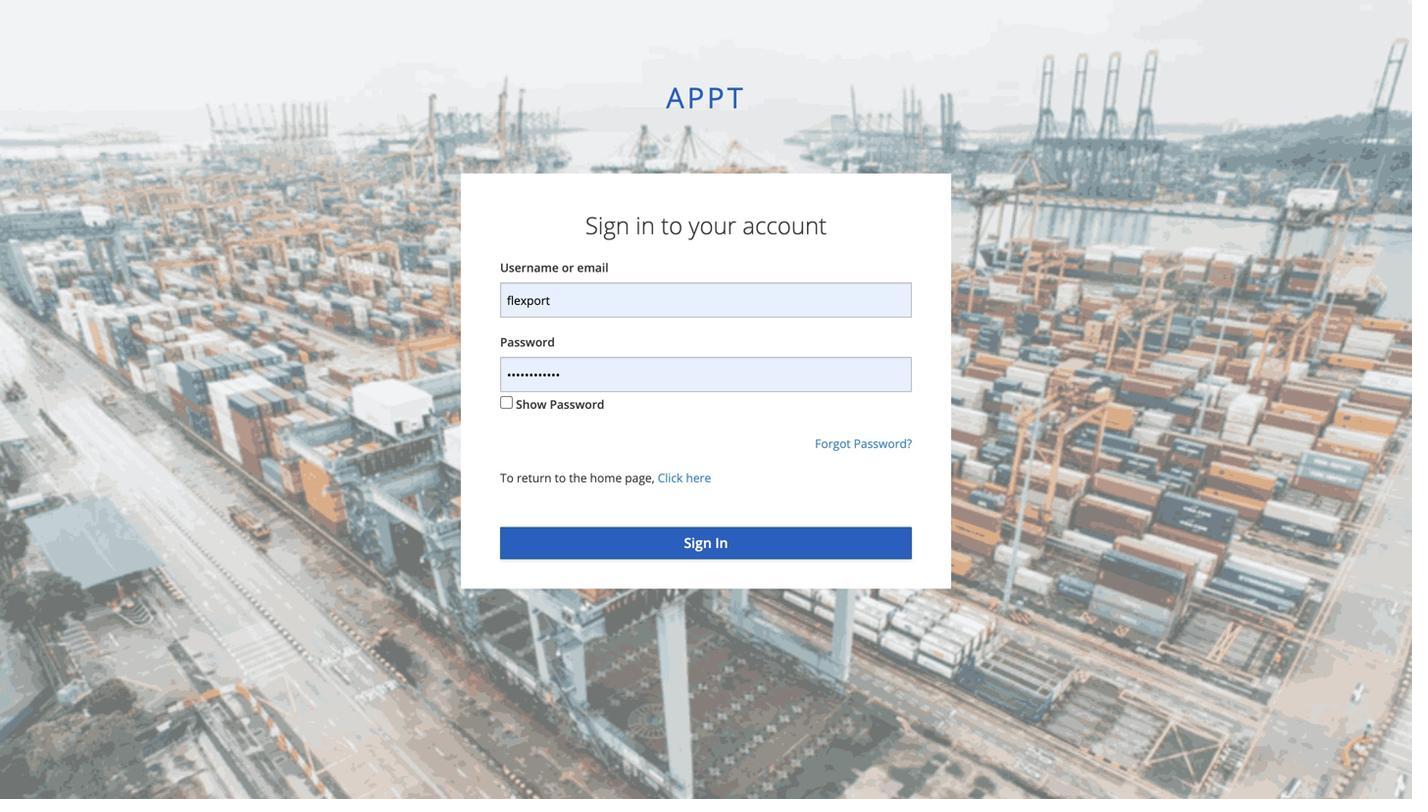 Task type: describe. For each thing, give the bounding box(es) containing it.
your
[[689, 209, 737, 241]]

to
[[500, 470, 514, 486]]

to for your
[[661, 209, 683, 241]]

password?
[[854, 436, 912, 452]]

return
[[517, 470, 552, 486]]

the
[[569, 470, 587, 486]]

account
[[743, 209, 827, 241]]

Username or email text field
[[500, 283, 912, 318]]

show
[[516, 396, 547, 413]]



Task type: locate. For each thing, give the bounding box(es) containing it.
in
[[636, 209, 655, 241]]

Password password field
[[500, 357, 912, 392]]

password
[[500, 334, 555, 350], [550, 396, 605, 413]]

0 vertical spatial password
[[500, 334, 555, 350]]

to for the
[[555, 470, 566, 486]]

appt
[[666, 78, 746, 117]]

sign
[[585, 209, 630, 241]]

to return to the home page, click here
[[500, 470, 711, 486]]

to right in
[[661, 209, 683, 241]]

to left the
[[555, 470, 566, 486]]

sign in to your account
[[585, 209, 827, 241]]

show password
[[516, 396, 605, 413]]

home
[[590, 470, 622, 486]]

username or email
[[500, 260, 609, 276]]

1 vertical spatial password
[[550, 396, 605, 413]]

email
[[577, 260, 609, 276]]

page,
[[625, 470, 655, 486]]

1 horizontal spatial to
[[661, 209, 683, 241]]

1 vertical spatial to
[[555, 470, 566, 486]]

forgot
[[815, 436, 851, 452]]

click
[[658, 470, 683, 486]]

forgot password?
[[815, 436, 912, 452]]

here
[[686, 470, 711, 486]]

password up show
[[500, 334, 555, 350]]

0 horizontal spatial to
[[555, 470, 566, 486]]

forgot password? link
[[815, 436, 912, 452]]

or
[[562, 260, 574, 276]]

Show Password checkbox
[[500, 396, 513, 409]]

to
[[661, 209, 683, 241], [555, 470, 566, 486]]

None submit
[[500, 527, 912, 559]]

0 vertical spatial to
[[661, 209, 683, 241]]

username
[[500, 260, 559, 276]]

click here link
[[658, 470, 711, 486]]

password right show
[[550, 396, 605, 413]]



